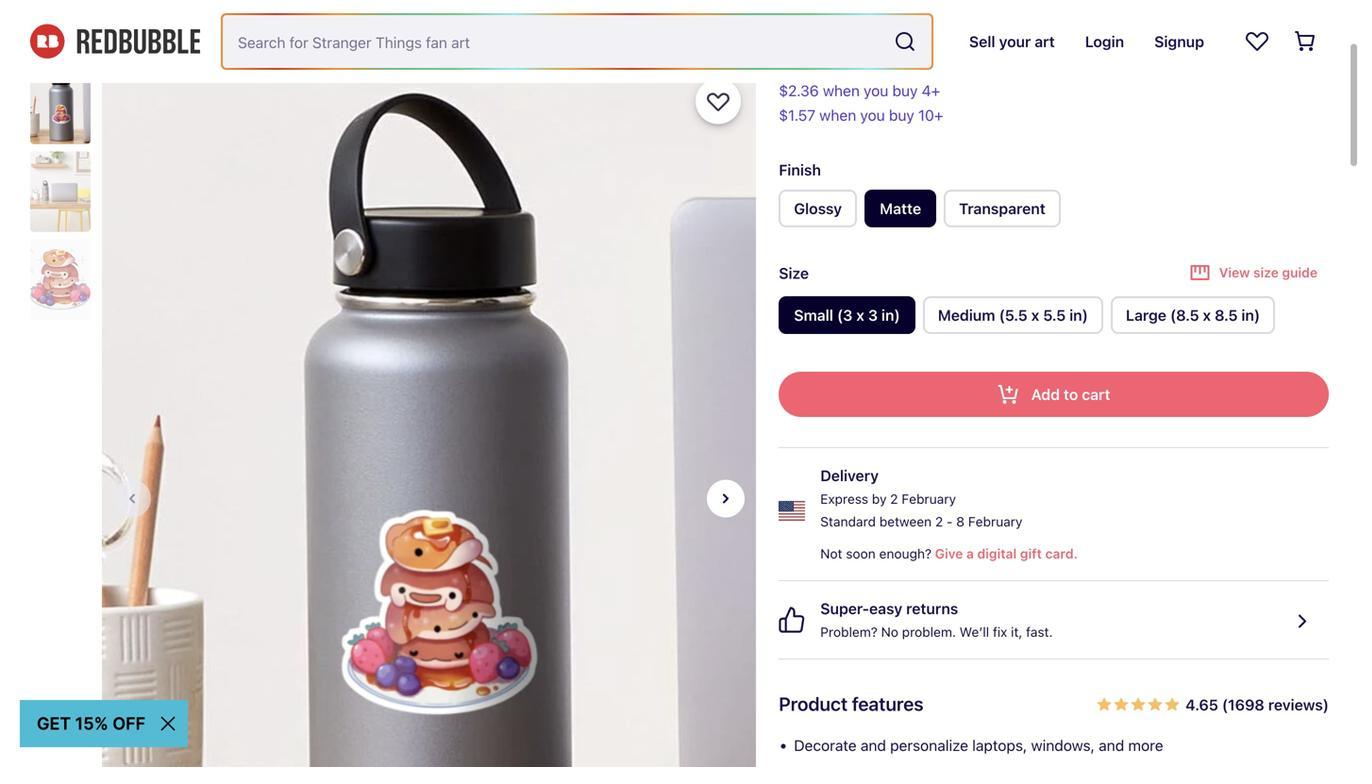 Task type: describe. For each thing, give the bounding box(es) containing it.
problem.
[[902, 624, 956, 640]]

give
[[935, 546, 963, 562]]

features
[[852, 693, 924, 715]]

8
[[957, 514, 965, 530]]

decorate and personalize laptops, windows, and more
[[794, 737, 1164, 755]]

$2.36 when you buy 4+ $1.57 when you buy 10+
[[779, 82, 944, 124]]

finish option group
[[779, 190, 1329, 235]]

1 vertical spatial buy
[[889, 106, 915, 124]]

10+
[[919, 106, 944, 124]]

not
[[821, 546, 843, 562]]

enough?
[[879, 546, 932, 562]]

(1698
[[1222, 696, 1265, 714]]

fast.
[[1026, 624, 1053, 640]]

give a digital gift card. link
[[932, 543, 1078, 565]]

size
[[779, 264, 809, 282]]

0 vertical spatial when
[[823, 82, 860, 100]]

product
[[779, 693, 848, 715]]

$1.57
[[779, 106, 816, 124]]

easy
[[870, 600, 903, 618]]

finish
[[779, 161, 821, 179]]

2 and from the left
[[1099, 737, 1125, 755]]

laptops,
[[973, 737, 1028, 755]]

returns
[[906, 600, 959, 618]]

it,
[[1011, 624, 1023, 640]]

none radio inside size option group
[[923, 296, 1104, 334]]

size option group
[[779, 296, 1329, 342]]

1 and from the left
[[861, 737, 886, 755]]

0 vertical spatial february
[[902, 491, 956, 507]]

soon
[[846, 546, 876, 562]]

Search term search field
[[223, 15, 886, 68]]

more
[[1129, 737, 1164, 755]]

product features
[[779, 693, 924, 715]]

-
[[947, 514, 953, 530]]

delivery express by 2 february standard between 2 - 8 february
[[821, 467, 1023, 530]]

super-easy returns problem? no problem. we'll fix it, fast.
[[821, 600, 1053, 640]]

$2.36
[[779, 82, 819, 100]]

0 horizontal spatial 2
[[890, 491, 898, 507]]



Task type: locate. For each thing, give the bounding box(es) containing it.
between
[[880, 514, 932, 530]]

and left more
[[1099, 737, 1125, 755]]

4.65 (1698 reviews) link
[[1097, 690, 1329, 718]]

by
[[872, 491, 887, 507]]

4.65
[[1186, 696, 1219, 714]]

$3.14
[[779, 42, 837, 69]]

1 horizontal spatial and
[[1099, 737, 1125, 755]]

1 horizontal spatial february
[[968, 514, 1023, 530]]

0 vertical spatial 2
[[890, 491, 898, 507]]

february up -
[[902, 491, 956, 507]]

standard
[[821, 514, 876, 530]]

and down features
[[861, 737, 886, 755]]

flag of us image
[[779, 498, 806, 524]]

4+
[[922, 82, 941, 100]]

1 horizontal spatial 2
[[935, 514, 943, 530]]

fix
[[993, 624, 1008, 640]]

1 vertical spatial 2
[[935, 514, 943, 530]]

4.65 (1698 reviews)
[[1186, 696, 1329, 714]]

buy
[[893, 82, 918, 100], [889, 106, 915, 124]]

express
[[821, 491, 869, 507]]

0 horizontal spatial february
[[902, 491, 956, 507]]

when
[[823, 82, 860, 100], [820, 106, 856, 124]]

None radio
[[923, 296, 1104, 334]]

you left 4+
[[864, 82, 889, 100]]

digital
[[977, 546, 1017, 562]]

personalize
[[890, 737, 969, 755]]

we'll
[[960, 624, 989, 640]]

0 vertical spatial buy
[[893, 82, 918, 100]]

1 vertical spatial when
[[820, 106, 856, 124]]

1 vertical spatial you
[[860, 106, 885, 124]]

0 vertical spatial you
[[864, 82, 889, 100]]

problem?
[[821, 624, 878, 640]]

buy left 10+
[[889, 106, 915, 124]]

buy left 4+
[[893, 82, 918, 100]]

None radio
[[779, 190, 857, 228], [865, 190, 937, 228], [944, 190, 1061, 228], [779, 296, 915, 334], [1111, 296, 1276, 334], [779, 190, 857, 228], [865, 190, 937, 228], [944, 190, 1061, 228], [779, 296, 915, 334], [1111, 296, 1276, 334]]

card.
[[1046, 546, 1078, 562]]

when right $1.57
[[820, 106, 856, 124]]

delivery
[[821, 467, 879, 485]]

you
[[864, 82, 889, 100], [860, 106, 885, 124]]

not soon enough? give a digital gift card.
[[821, 546, 1078, 562]]

windows,
[[1031, 737, 1095, 755]]

when right $2.36 at top
[[823, 82, 860, 100]]

and
[[861, 737, 886, 755], [1099, 737, 1125, 755]]

1 vertical spatial february
[[968, 514, 1023, 530]]

None field
[[223, 15, 932, 68]]

2 left -
[[935, 514, 943, 530]]

0 horizontal spatial and
[[861, 737, 886, 755]]

super-
[[821, 600, 870, 618]]

2 right the by
[[890, 491, 898, 507]]

decorate
[[794, 737, 857, 755]]

reviews)
[[1269, 696, 1329, 714]]

february up the digital
[[968, 514, 1023, 530]]

february
[[902, 491, 956, 507], [968, 514, 1023, 530]]

redbubble logo image
[[30, 24, 200, 59]]

a
[[967, 546, 974, 562]]

gift
[[1020, 546, 1042, 562]]

image 1 of 3 group
[[102, 64, 756, 768]]

2
[[890, 491, 898, 507], [935, 514, 943, 530]]

no
[[881, 624, 899, 640]]

you left 10+
[[860, 106, 885, 124]]



Task type: vqa. For each thing, say whether or not it's contained in the screenshot.
radio inside Size Option Group
yes



